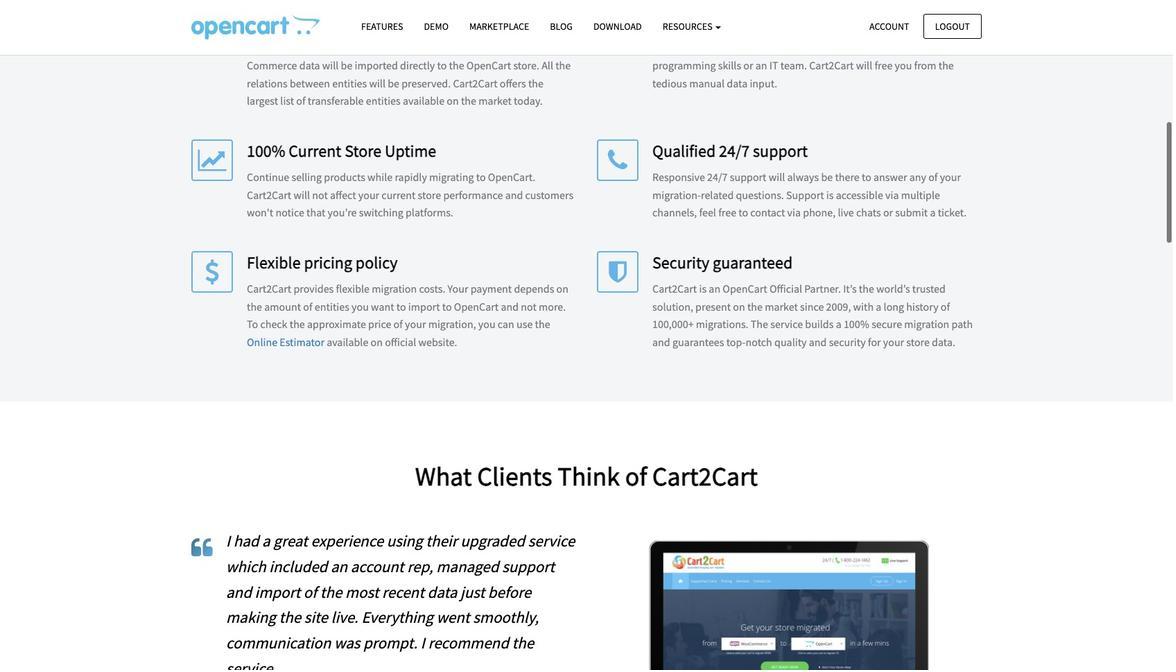Task type: vqa. For each thing, say whether or not it's contained in the screenshot.
widgets
no



Task type: describe. For each thing, give the bounding box(es) containing it.
between
[[290, 76, 330, 90]]

platforms.
[[406, 206, 454, 219]]

there
[[836, 170, 860, 184]]

1 horizontal spatial i
[[421, 633, 425, 653]]

of inside 'cart2cart is an opencart official partner. it's the world's trusted solution, present on the market since 2009, with a long history of 100,000+ migrations. the service builds a 100% secure migration path and guarantees top-notch quality and security for your store data.'
[[941, 300, 951, 313]]

2 vertical spatial you
[[479, 317, 496, 331]]

prompt.
[[364, 633, 418, 653]]

selling
[[292, 170, 322, 184]]

to up accessible
[[862, 170, 872, 184]]

store inside 'cart2cart is an opencart official partner. it's the world's trusted solution, present on the market since 2009, with a long history of 100,000+ migrations. the service builds a 100% secure migration path and guarantees top-notch quality and security for your store data.'
[[907, 335, 930, 349]]

100% current store uptime
[[247, 140, 437, 162]]

current
[[382, 188, 416, 202]]

0 vertical spatial or
[[930, 41, 940, 54]]

comprehensive
[[247, 41, 318, 54]]

using
[[387, 531, 423, 551]]

migration inside 'cart2cart is unbelievably easy to use. it shortens the complex migration process to a few simple steps that require no tech or programming skills or an it team. cart2cart will free you from the tedious manual data input.'
[[653, 41, 698, 54]]

blog link
[[540, 15, 583, 39]]

data inside the i had a great experience using their upgraded service which included an account rep, managed support and import of the most recent data just before making the site live. everything went smoothly, communication was prompt. i recommend the service.
[[428, 582, 458, 602]]

cart2cart is an opencart official partner. it's the world's trusted solution, present on the market since 2009, with a long history of 100,000+ migrations. the service builds a 100% secure migration path and guarantees top-notch quality and security for your store data.
[[653, 282, 974, 349]]

policy
[[356, 252, 398, 274]]

most inside the i had a great experience using their upgraded service which included an account rep, managed support and import of the most recent data just before making the site live. everything went smoothly, communication was prompt. i recommend the service.
[[345, 582, 379, 602]]

want
[[371, 300, 395, 313]]

service inside 'cart2cart is an opencart official partner. it's the world's trusted solution, present on the market since 2009, with a long history of 100,000+ migrations. the service builds a 100% secure migration path and guarantees top-notch quality and security for your store data.'
[[771, 317, 803, 331]]

cart2cart is unbelievably easy to use. it shortens the complex migration process to a few simple steps that require no tech or programming skills or an it team. cart2cart will free you from the tedious manual data input.
[[653, 23, 955, 90]]

service inside the i had a great experience using their upgraded service which included an account rep, managed support and import of the most recent data just before making the site live. everything went smoothly, communication was prompt. i recommend the service.
[[528, 531, 575, 551]]

data down couple
[[320, 41, 341, 54]]

of left hours, at the left top of page
[[340, 23, 349, 37]]

current
[[289, 140, 342, 162]]

a inside within just a couple of hours, you'll see the result of the most comprehensive data migration to opencart, where all your e- commerce data will be imported directly to the opencart store. all the relations between entities will be preserved. cart2cart offers the largest list of transferable entities available on the market today.
[[298, 23, 304, 37]]

cart2cart provides flexible migration costs. your payment depends on the amount of entities you want to import to opencart and not more. to check the approximate price of your migration, you can use the online estimator available on official website.
[[247, 282, 569, 349]]

continue selling products while rapidly migrating to opencart. cart2cart will not affect your current store performance and customers won't notice that you're switching platforms.
[[247, 170, 574, 219]]

think
[[558, 460, 620, 493]]

path
[[952, 317, 974, 331]]

available inside within just a couple of hours, you'll see the result of the most comprehensive data migration to opencart, where all your e- commerce data will be imported directly to the opencart store. all the relations between entities will be preserved. cart2cart offers the largest list of transferable entities available on the market today.
[[403, 94, 445, 108]]

market inside 'cart2cart is an opencart official partner. it's the world's trusted solution, present on the market since 2009, with a long history of 100,000+ migrations. the service builds a 100% secure migration path and guarantees top-notch quality and security for your store data.'
[[765, 300, 798, 313]]

you inside 'cart2cart is unbelievably easy to use. it shortens the complex migration process to a few simple steps that require no tech or programming skills or an it team. cart2cart will free you from the tedious manual data input.'
[[895, 58, 913, 72]]

your inside within just a couple of hours, you'll see the result of the most comprehensive data migration to opencart, where all your e- commerce data will be imported directly to the opencart store. all the relations between entities will be preserved. cart2cart offers the largest list of transferable entities available on the market today.
[[497, 41, 518, 54]]

skills
[[719, 58, 742, 72]]

quality
[[775, 335, 807, 349]]

1 vertical spatial you
[[352, 300, 369, 313]]

making
[[226, 607, 276, 627]]

official
[[770, 282, 803, 296]]

while
[[368, 170, 393, 184]]

online
[[247, 335, 278, 349]]

data.
[[933, 335, 956, 349]]

went
[[437, 607, 470, 627]]

responsive 24/7 support will always be there to answer any of your migration-related questions. support is accessible via multiple channels, feel free to contact via phone, live chats or submit a ticket.
[[653, 170, 967, 219]]

imported
[[355, 58, 398, 72]]

related
[[701, 188, 734, 202]]

use.
[[806, 23, 825, 37]]

your inside cart2cart provides flexible migration costs. your payment depends on the amount of entities you want to import to opencart and not more. to check the approximate price of your migration, you can use the online estimator available on official website.
[[405, 317, 426, 331]]

it
[[770, 58, 779, 72]]

download
[[594, 20, 642, 33]]

can
[[498, 317, 515, 331]]

simple
[[777, 41, 808, 54]]

managed
[[437, 556, 499, 576]]

that inside the continue selling products while rapidly migrating to opencart. cart2cart will not affect your current store performance and customers won't notice that you're switching platforms.
[[307, 206, 326, 219]]

marketplace
[[470, 20, 530, 33]]

largest
[[247, 94, 278, 108]]

of up official
[[394, 317, 403, 331]]

on inside within just a couple of hours, you'll see the result of the most comprehensive data migration to opencart, where all your e- commerce data will be imported directly to the opencart store. all the relations between entities will be preserved. cart2cart offers the largest list of transferable entities available on the market today.
[[447, 94, 459, 108]]

a inside 'cart2cart is unbelievably easy to use. it shortens the complex migration process to a few simple steps that require no tech or programming skills or an it team. cart2cart will free you from the tedious manual data input.'
[[750, 41, 755, 54]]

clients
[[478, 460, 553, 493]]

tablet image
[[597, 529, 982, 670]]

offers
[[500, 76, 526, 90]]

couple
[[306, 23, 338, 37]]

price
[[368, 317, 392, 331]]

it's
[[844, 282, 857, 296]]

an inside 'cart2cart is an opencart official partner. it's the world's trusted solution, present on the market since 2009, with a long history of 100,000+ migrations. the service builds a 100% secure migration path and guarantees top-notch quality and security for your store data.'
[[709, 282, 721, 296]]

be inside responsive 24/7 support will always be there to answer any of your migration-related questions. support is accessible via multiple channels, feel free to contact via phone, live chats or submit a ticket.
[[822, 170, 833, 184]]

migration inside cart2cart provides flexible migration costs. your payment depends on the amount of entities you want to import to opencart and not more. to check the approximate price of your migration, you can use the online estimator available on official website.
[[372, 282, 417, 296]]

and inside the i had a great experience using their upgraded service which included an account rep, managed support and import of the most recent data just before making the site live. everything went smoothly, communication was prompt. i recommend the service.
[[226, 582, 252, 602]]

logout link
[[924, 14, 982, 39]]

import inside the i had a great experience using their upgraded service which included an account rep, managed support and import of the most recent data just before making the site live. everything went smoothly, communication was prompt. i recommend the service.
[[255, 582, 301, 602]]

estimator
[[280, 335, 325, 349]]

commerce
[[247, 58, 297, 72]]

all
[[542, 58, 554, 72]]

1 vertical spatial entities
[[366, 94, 401, 108]]

world's
[[877, 282, 911, 296]]

online estimator link
[[247, 335, 325, 349]]

from
[[915, 58, 937, 72]]

depends
[[514, 282, 555, 296]]

team.
[[781, 58, 808, 72]]

won't
[[247, 206, 274, 219]]

questions.
[[736, 188, 785, 202]]

to up preserved.
[[437, 58, 447, 72]]

resources link
[[653, 15, 732, 39]]

is for market
[[700, 282, 707, 296]]

blog
[[550, 20, 573, 33]]

migrations.
[[696, 317, 749, 331]]

your inside responsive 24/7 support will always be there to answer any of your migration-related questions. support is accessible via multiple channels, feel free to contact via phone, live chats or submit a ticket.
[[941, 170, 962, 184]]

great
[[274, 531, 308, 551]]

resources
[[663, 20, 715, 33]]

experience
[[311, 531, 384, 551]]

opencart,
[[402, 41, 450, 54]]

long
[[884, 300, 905, 313]]

costs.
[[419, 282, 446, 296]]

of inside the i had a great experience using their upgraded service which included an account rep, managed support and import of the most recent data just before making the site live. everything went smoothly, communication was prompt. i recommend the service.
[[304, 582, 317, 602]]

manual
[[690, 76, 725, 90]]

not inside cart2cart provides flexible migration costs. your payment depends on the amount of entities you want to import to opencart and not more. to check the approximate price of your migration, you can use the online estimator available on official website.
[[521, 300, 537, 313]]

easy
[[771, 23, 792, 37]]

guaranteed
[[713, 252, 793, 274]]

where
[[452, 41, 481, 54]]

store inside the continue selling products while rapidly migrating to opencart. cart2cart will not affect your current store performance and customers won't notice that you're switching platforms.
[[418, 188, 441, 202]]

will inside responsive 24/7 support will always be there to answer any of your migration-related questions. support is accessible via multiple channels, feel free to contact via phone, live chats or submit a ticket.
[[769, 170, 786, 184]]

will up between
[[322, 58, 339, 72]]

store
[[345, 140, 382, 162]]

of right list
[[296, 94, 306, 108]]

provides
[[294, 282, 334, 296]]

partner.
[[805, 282, 842, 296]]

to down questions. at top
[[739, 206, 749, 219]]

to up migration,
[[442, 300, 452, 313]]

will inside 'cart2cart is unbelievably easy to use. it shortens the complex migration process to a few simple steps that require no tech or programming skills or an it team. cart2cart will free you from the tedious manual data input.'
[[857, 58, 873, 72]]

and down "100,000+"
[[653, 335, 671, 349]]

that inside 'cart2cart is unbelievably easy to use. it shortens the complex migration process to a few simple steps that require no tech or programming skills or an it team. cart2cart will free you from the tedious manual data input.'
[[836, 41, 855, 54]]

always
[[788, 170, 820, 184]]

qualified 24/7 support
[[653, 140, 808, 162]]

store.
[[514, 58, 540, 72]]

entities inside cart2cart provides flexible migration costs. your payment depends on the amount of entities you want to import to opencart and not more. to check the approximate price of your migration, you can use the online estimator available on official website.
[[315, 300, 350, 313]]

trusted
[[913, 282, 946, 296]]

qualified
[[653, 140, 716, 162]]

just inside within just a couple of hours, you'll see the result of the most comprehensive data migration to opencart, where all your e- commerce data will be imported directly to the opencart store. all the relations between entities will be preserved. cart2cart offers the largest list of transferable entities available on the market today.
[[279, 23, 296, 37]]



Task type: locate. For each thing, give the bounding box(es) containing it.
multiple
[[902, 188, 941, 202]]

100,000+
[[653, 317, 694, 331]]

cart2cart inside cart2cart provides flexible migration costs. your payment depends on the amount of entities you want to import to opencart and not more. to check the approximate price of your migration, you can use the online estimator available on official website.
[[247, 282, 292, 296]]

0 vertical spatial via
[[886, 188, 900, 202]]

0 horizontal spatial not
[[312, 188, 328, 202]]

entities down imported
[[366, 94, 401, 108]]

is inside responsive 24/7 support will always be there to answer any of your migration-related questions. support is accessible via multiple channels, feel free to contact via phone, live chats or submit a ticket.
[[827, 188, 834, 202]]

via down 'support'
[[788, 206, 801, 219]]

24/7 for qualified
[[720, 140, 750, 162]]

1 vertical spatial not
[[521, 300, 537, 313]]

free
[[875, 58, 893, 72], [719, 206, 737, 219]]

you'll
[[383, 23, 409, 37]]

your inside the continue selling products while rapidly migrating to opencart. cart2cart will not affect your current store performance and customers won't notice that you're switching platforms.
[[359, 188, 380, 202]]

1 horizontal spatial via
[[886, 188, 900, 202]]

website.
[[419, 335, 458, 349]]

0 horizontal spatial via
[[788, 206, 801, 219]]

0 vertical spatial service
[[771, 317, 803, 331]]

just down managed
[[461, 582, 485, 602]]

a left ticket.
[[931, 206, 936, 219]]

0 horizontal spatial that
[[307, 206, 326, 219]]

contact
[[751, 206, 786, 219]]

migration inside 'cart2cart is an opencart official partner. it's the world's trusted solution, present on the market since 2009, with a long history of 100,000+ migrations. the service builds a 100% secure migration path and guarantees top-notch quality and security for your store data.'
[[905, 317, 950, 331]]

rep,
[[407, 556, 433, 576]]

entities up approximate
[[315, 300, 350, 313]]

support up questions. at top
[[730, 170, 767, 184]]

will down "selling"
[[294, 188, 310, 202]]

market
[[479, 94, 512, 108], [765, 300, 798, 313]]

available inside cart2cart provides flexible migration costs. your payment depends on the amount of entities you want to import to opencart and not more. to check the approximate price of your migration, you can use the online estimator available on official website.
[[327, 335, 369, 349]]

your down "while"
[[359, 188, 380, 202]]

1 horizontal spatial available
[[403, 94, 445, 108]]

of down the provides
[[303, 300, 313, 313]]

100%
[[247, 140, 286, 162], [844, 317, 870, 331]]

live.
[[331, 607, 359, 627]]

0 horizontal spatial 100%
[[247, 140, 286, 162]]

2 vertical spatial or
[[884, 206, 894, 219]]

be down imported
[[388, 76, 400, 90]]

and inside the continue selling products while rapidly migrating to opencart. cart2cart will not affect your current store performance and customers won't notice that you're switching platforms.
[[506, 188, 523, 202]]

opencart - cart2cart migration image
[[191, 15, 320, 40]]

and down which
[[226, 582, 252, 602]]

import down costs.
[[409, 300, 440, 313]]

most up e-
[[504, 23, 527, 37]]

1 horizontal spatial an
[[709, 282, 721, 296]]

service up the quality
[[771, 317, 803, 331]]

0 vertical spatial not
[[312, 188, 328, 202]]

0 horizontal spatial an
[[331, 556, 348, 576]]

0 horizontal spatial you
[[352, 300, 369, 313]]

2 horizontal spatial be
[[822, 170, 833, 184]]

support
[[787, 188, 825, 202]]

24/7 for responsive
[[708, 170, 728, 184]]

require
[[858, 41, 891, 54]]

100% down with
[[844, 317, 870, 331]]

to left use.
[[794, 23, 804, 37]]

2 horizontal spatial you
[[895, 58, 913, 72]]

1 vertical spatial via
[[788, 206, 801, 219]]

support inside responsive 24/7 support will always be there to answer any of your migration-related questions. support is accessible via multiple channels, feel free to contact via phone, live chats or submit a ticket.
[[730, 170, 767, 184]]

of right think
[[626, 460, 648, 493]]

not up "use"
[[521, 300, 537, 313]]

data inside 'cart2cart is unbelievably easy to use. it shortens the complex migration process to a few simple steps that require no tech or programming skills or an it team. cart2cart will free you from the tedious manual data input.'
[[727, 76, 748, 90]]

support
[[753, 140, 808, 162], [730, 170, 767, 184], [502, 556, 555, 576]]

security guaranteed
[[653, 252, 793, 274]]

service right 'upgraded'
[[528, 531, 575, 551]]

list
[[281, 94, 294, 108]]

1 vertical spatial an
[[709, 282, 721, 296]]

for
[[869, 335, 882, 349]]

0 horizontal spatial market
[[479, 94, 512, 108]]

cart2cart inside the continue selling products while rapidly migrating to opencart. cart2cart will not affect your current store performance and customers won't notice that you're switching platforms.
[[247, 188, 292, 202]]

most down account
[[345, 582, 379, 602]]

0 horizontal spatial or
[[744, 58, 754, 72]]

hours,
[[351, 23, 381, 37]]

24/7 inside responsive 24/7 support will always be there to answer any of your migration-related questions. support is accessible via multiple channels, feel free to contact via phone, live chats or submit a ticket.
[[708, 170, 728, 184]]

your down secure
[[884, 335, 905, 349]]

you
[[895, 58, 913, 72], [352, 300, 369, 313], [479, 317, 496, 331]]

data up between
[[300, 58, 320, 72]]

is inside 'cart2cart is an opencart official partner. it's the world's trusted solution, present on the market since 2009, with a long history of 100,000+ migrations. the service builds a 100% secure migration path and guarantees top-notch quality and security for your store data.'
[[700, 282, 707, 296]]

0 vertical spatial entities
[[332, 76, 367, 90]]

download link
[[583, 15, 653, 39]]

be
[[341, 58, 353, 72], [388, 76, 400, 90], [822, 170, 833, 184]]

is up phone,
[[827, 188, 834, 202]]

just inside the i had a great experience using their upgraded service which included an account rep, managed support and import of the most recent data just before making the site live. everything went smoothly, communication was prompt. i recommend the service.
[[461, 582, 485, 602]]

a down 2009,
[[836, 317, 842, 331]]

on up migrations.
[[734, 300, 746, 313]]

to down the 'you'll'
[[391, 41, 400, 54]]

everything
[[362, 607, 433, 627]]

opencart inside 'cart2cart is an opencart official partner. it's the world's trusted solution, present on the market since 2009, with a long history of 100,000+ migrations. the service builds a 100% secure migration path and guarantees top-notch quality and security for your store data.'
[[723, 282, 768, 296]]

complex
[[896, 23, 936, 37]]

1 horizontal spatial 100%
[[844, 317, 870, 331]]

included
[[269, 556, 328, 576]]

1 horizontal spatial most
[[504, 23, 527, 37]]

0 vertical spatial 24/7
[[720, 140, 750, 162]]

your
[[497, 41, 518, 54], [941, 170, 962, 184], [359, 188, 380, 202], [405, 317, 426, 331], [884, 335, 905, 349]]

input.
[[750, 76, 778, 90]]

1 horizontal spatial store
[[907, 335, 930, 349]]

100% up continue
[[247, 140, 286, 162]]

0 vertical spatial is
[[700, 23, 707, 37]]

migration-
[[653, 188, 701, 202]]

opencart inside within just a couple of hours, you'll see the result of the most comprehensive data migration to opencart, where all your e- commerce data will be imported directly to the opencart store. all the relations between entities will be preserved. cart2cart offers the largest list of transferable entities available on the market today.
[[467, 58, 511, 72]]

migration up the want
[[372, 282, 417, 296]]

or right chats
[[884, 206, 894, 219]]

1 horizontal spatial you
[[479, 317, 496, 331]]

a left couple
[[298, 23, 304, 37]]

0 vertical spatial support
[[753, 140, 808, 162]]

support for responsive
[[730, 170, 767, 184]]

chats
[[857, 206, 882, 219]]

to
[[247, 317, 258, 331]]

amount
[[265, 300, 301, 313]]

of right history
[[941, 300, 951, 313]]

2 vertical spatial support
[[502, 556, 555, 576]]

0 vertical spatial an
[[756, 58, 768, 72]]

will down require in the right top of the page
[[857, 58, 873, 72]]

a inside responsive 24/7 support will always be there to answer any of your migration-related questions. support is accessible via multiple channels, feel free to contact via phone, live chats or submit a ticket.
[[931, 206, 936, 219]]

migration up programming
[[653, 41, 698, 54]]

1 horizontal spatial just
[[461, 582, 485, 602]]

data up went
[[428, 582, 458, 602]]

1 vertical spatial import
[[255, 582, 301, 602]]

migration,
[[429, 317, 476, 331]]

import down included
[[255, 582, 301, 602]]

channels,
[[653, 206, 697, 219]]

opencart down guaranteed at the top of the page
[[723, 282, 768, 296]]

0 horizontal spatial be
[[341, 58, 353, 72]]

preserved.
[[402, 76, 451, 90]]

your
[[448, 282, 469, 296]]

a right with
[[876, 300, 882, 313]]

with
[[854, 300, 874, 313]]

free right feel at the top of page
[[719, 206, 737, 219]]

be left imported
[[341, 58, 353, 72]]

most inside within just a couple of hours, you'll see the result of the most comprehensive data migration to opencart, where all your e- commerce data will be imported directly to the opencart store. all the relations between entities will be preserved. cart2cart offers the largest list of transferable entities available on the market today.
[[504, 23, 527, 37]]

will inside the continue selling products while rapidly migrating to opencart. cart2cart will not affect your current store performance and customers won't notice that you're switching platforms.
[[294, 188, 310, 202]]

2 horizontal spatial an
[[756, 58, 768, 72]]

migration inside within just a couple of hours, you'll see the result of the most comprehensive data migration to opencart, where all your e- commerce data will be imported directly to the opencart store. all the relations between entities will be preserved. cart2cart offers the largest list of transferable entities available on the market today.
[[343, 41, 388, 54]]

any
[[910, 170, 927, 184]]

0 horizontal spatial store
[[418, 188, 441, 202]]

an up 'present'
[[709, 282, 721, 296]]

you left can
[[479, 317, 496, 331]]

use
[[517, 317, 533, 331]]

1 vertical spatial just
[[461, 582, 485, 602]]

of up site
[[304, 582, 317, 602]]

of inside responsive 24/7 support will always be there to answer any of your migration-related questions. support is accessible via multiple channels, feel free to contact via phone, live chats or submit a ticket.
[[929, 170, 938, 184]]

and down builds
[[810, 335, 827, 349]]

0 horizontal spatial i
[[226, 531, 230, 551]]

1 vertical spatial that
[[307, 206, 326, 219]]

communication
[[226, 633, 331, 653]]

is inside 'cart2cart is unbelievably easy to use. it shortens the complex migration process to a few simple steps that require no tech or programming skills or an it team. cart2cart will free you from the tedious manual data input.'
[[700, 23, 707, 37]]

on inside 'cart2cart is an opencart official partner. it's the world's trusted solution, present on the market since 2009, with a long history of 100,000+ migrations. the service builds a 100% secure migration path and guarantees top-notch quality and security for your store data.'
[[734, 300, 746, 313]]

1 vertical spatial i
[[421, 633, 425, 653]]

be left there
[[822, 170, 833, 184]]

0 vertical spatial opencart
[[467, 58, 511, 72]]

support up "before"
[[502, 556, 555, 576]]

flexible pricing policy
[[247, 252, 398, 274]]

1 horizontal spatial market
[[765, 300, 798, 313]]

free inside responsive 24/7 support will always be there to answer any of your migration-related questions. support is accessible via multiple channels, feel free to contact via phone, live chats or submit a ticket.
[[719, 206, 737, 219]]

to inside the continue selling products while rapidly migrating to opencart. cart2cart will not affect your current store performance and customers won't notice that you're switching platforms.
[[476, 170, 486, 184]]

opencart down the all
[[467, 58, 511, 72]]

result
[[446, 23, 473, 37]]

feel
[[700, 206, 717, 219]]

market inside within just a couple of hours, you'll see the result of the most comprehensive data migration to opencart, where all your e- commerce data will be imported directly to the opencart store. all the relations between entities will be preserved. cart2cart offers the largest list of transferable entities available on the market today.
[[479, 94, 512, 108]]

0 vertical spatial 100%
[[247, 140, 286, 162]]

available down approximate
[[327, 335, 369, 349]]

0 horizontal spatial most
[[345, 582, 379, 602]]

1 vertical spatial opencart
[[723, 282, 768, 296]]

e-
[[520, 41, 529, 54]]

migration down history
[[905, 317, 950, 331]]

is for few
[[700, 23, 707, 37]]

support for qualified
[[753, 140, 808, 162]]

an inside the i had a great experience using their upgraded service which included an account rep, managed support and import of the most recent data just before making the site live. everything went smoothly, communication was prompt. i recommend the service.
[[331, 556, 348, 576]]

and
[[506, 188, 523, 202], [501, 300, 519, 313], [653, 335, 671, 349], [810, 335, 827, 349], [226, 582, 252, 602]]

import inside cart2cart provides flexible migration costs. your payment depends on the amount of entities you want to import to opencart and not more. to check the approximate price of your migration, you can use the online estimator available on official website.
[[409, 300, 440, 313]]

is up 'present'
[[700, 282, 707, 296]]

will down imported
[[369, 76, 386, 90]]

account
[[870, 20, 910, 32]]

1 vertical spatial available
[[327, 335, 369, 349]]

your inside 'cart2cart is an opencart official partner. it's the world's trusted solution, present on the market since 2009, with a long history of 100,000+ migrations. the service builds a 100% secure migration path and guarantees top-notch quality and security for your store data.'
[[884, 335, 905, 349]]

i right prompt.
[[421, 633, 425, 653]]

2 vertical spatial is
[[700, 282, 707, 296]]

store left data.
[[907, 335, 930, 349]]

market down the official
[[765, 300, 798, 313]]

free down require in the right top of the page
[[875, 58, 893, 72]]

service.
[[226, 658, 277, 670]]

process
[[700, 41, 736, 54]]

of up the all
[[475, 23, 484, 37]]

a right had
[[262, 531, 270, 551]]

not inside the continue selling products while rapidly migrating to opencart. cart2cart will not affect your current store performance and customers won't notice that you're switching platforms.
[[312, 188, 328, 202]]

of right any
[[929, 170, 938, 184]]

on down the price
[[371, 335, 383, 349]]

or right tech
[[930, 41, 940, 54]]

and inside cart2cart provides flexible migration costs. your payment depends on the amount of entities you want to import to opencart and not more. to check the approximate price of your migration, you can use the online estimator available on official website.
[[501, 300, 519, 313]]

0 vertical spatial store
[[418, 188, 441, 202]]

0 vertical spatial free
[[875, 58, 893, 72]]

just up comprehensive
[[279, 23, 296, 37]]

logout
[[936, 20, 971, 32]]

support up always
[[753, 140, 808, 162]]

via down answer
[[886, 188, 900, 202]]

your left e-
[[497, 41, 518, 54]]

0 vertical spatial market
[[479, 94, 512, 108]]

or right skills
[[744, 58, 754, 72]]

1 horizontal spatial or
[[884, 206, 894, 219]]

0 vertical spatial just
[[279, 23, 296, 37]]

1 vertical spatial support
[[730, 170, 767, 184]]

1 vertical spatial free
[[719, 206, 737, 219]]

your up official
[[405, 317, 426, 331]]

steps
[[810, 41, 834, 54]]

you down flexible at top
[[352, 300, 369, 313]]

is up process on the top
[[700, 23, 707, 37]]

1 vertical spatial is
[[827, 188, 834, 202]]

2 vertical spatial opencart
[[454, 300, 499, 313]]

opencart down payment
[[454, 300, 499, 313]]

which
[[226, 556, 266, 576]]

0 horizontal spatial import
[[255, 582, 301, 602]]

recommend
[[428, 633, 509, 653]]

0 vertical spatial most
[[504, 23, 527, 37]]

i had a great experience using their upgraded service which included an account rep, managed support and import of the most recent data just before making the site live. everything went smoothly, communication was prompt. i recommend the service.
[[226, 531, 575, 670]]

that down shortens
[[836, 41, 855, 54]]

1 vertical spatial be
[[388, 76, 400, 90]]

a inside the i had a great experience using their upgraded service which included an account rep, managed support and import of the most recent data just before making the site live. everything went smoothly, communication was prompt. i recommend the service.
[[262, 531, 270, 551]]

2 horizontal spatial or
[[930, 41, 940, 54]]

since
[[801, 300, 825, 313]]

0 horizontal spatial just
[[279, 23, 296, 37]]

0 vertical spatial that
[[836, 41, 855, 54]]

0 vertical spatial be
[[341, 58, 353, 72]]

store up platforms.
[[418, 188, 441, 202]]

pricing
[[304, 252, 352, 274]]

import
[[409, 300, 440, 313], [255, 582, 301, 602]]

0 horizontal spatial available
[[327, 335, 369, 349]]

1 horizontal spatial not
[[521, 300, 537, 313]]

what clients think of cart2cart
[[415, 460, 758, 493]]

top-
[[727, 335, 746, 349]]

migration
[[343, 41, 388, 54], [653, 41, 698, 54], [372, 282, 417, 296], [905, 317, 950, 331]]

opencart inside cart2cart provides flexible migration costs. your payment depends on the amount of entities you want to import to opencart and not more. to check the approximate price of your migration, you can use the online estimator available on official website.
[[454, 300, 499, 313]]

24/7
[[720, 140, 750, 162], [708, 170, 728, 184]]

0 horizontal spatial service
[[528, 531, 575, 551]]

1 horizontal spatial be
[[388, 76, 400, 90]]

a left few
[[750, 41, 755, 54]]

notice
[[276, 206, 304, 219]]

data down skills
[[727, 76, 748, 90]]

flexible
[[336, 282, 370, 296]]

customers
[[526, 188, 574, 202]]

demo link
[[414, 15, 459, 39]]

just
[[279, 23, 296, 37], [461, 582, 485, 602]]

entities up 'transferable'
[[332, 76, 367, 90]]

0 vertical spatial i
[[226, 531, 230, 551]]

1 horizontal spatial service
[[771, 317, 803, 331]]

2 vertical spatial an
[[331, 556, 348, 576]]

1 horizontal spatial free
[[875, 58, 893, 72]]

free inside 'cart2cart is unbelievably easy to use. it shortens the complex migration process to a few simple steps that require no tech or programming skills or an it team. cart2cart will free you from the tedious manual data input.'
[[875, 58, 893, 72]]

1 horizontal spatial import
[[409, 300, 440, 313]]

1 vertical spatial or
[[744, 58, 754, 72]]

an inside 'cart2cart is unbelievably easy to use. it shortens the complex migration process to a few simple steps that require no tech or programming skills or an it team. cart2cart will free you from the tedious manual data input.'
[[756, 58, 768, 72]]

what
[[415, 460, 472, 493]]

and down opencart.
[[506, 188, 523, 202]]

available down preserved.
[[403, 94, 445, 108]]

1 vertical spatial market
[[765, 300, 798, 313]]

recent
[[382, 582, 425, 602]]

your right any
[[941, 170, 962, 184]]

0 vertical spatial available
[[403, 94, 445, 108]]

builds
[[806, 317, 834, 331]]

on down preserved.
[[447, 94, 459, 108]]

0 horizontal spatial free
[[719, 206, 737, 219]]

0 vertical spatial you
[[895, 58, 913, 72]]

within
[[247, 23, 277, 37]]

features link
[[351, 15, 414, 39]]

1 vertical spatial 24/7
[[708, 170, 728, 184]]

to
[[794, 23, 804, 37], [391, 41, 400, 54], [738, 41, 748, 54], [437, 58, 447, 72], [476, 170, 486, 184], [862, 170, 872, 184], [739, 206, 749, 219], [397, 300, 406, 313], [442, 300, 452, 313]]

an down the experience
[[331, 556, 348, 576]]

to up the performance
[[476, 170, 486, 184]]

to down unbelievably
[[738, 41, 748, 54]]

an left it
[[756, 58, 768, 72]]

1 horizontal spatial that
[[836, 41, 855, 54]]

2 vertical spatial be
[[822, 170, 833, 184]]

see
[[411, 23, 426, 37]]

1 vertical spatial most
[[345, 582, 379, 602]]

accessible
[[837, 188, 884, 202]]

1 vertical spatial store
[[907, 335, 930, 349]]

0 vertical spatial import
[[409, 300, 440, 313]]

you down no
[[895, 58, 913, 72]]

100% inside 'cart2cart is an opencart official partner. it's the world's trusted solution, present on the market since 2009, with a long history of 100,000+ migrations. the service builds a 100% secure migration path and guarantees top-notch quality and security for your store data.'
[[844, 317, 870, 331]]

products
[[324, 170, 366, 184]]

few
[[758, 41, 774, 54]]

2 vertical spatial entities
[[315, 300, 350, 313]]

that right notice
[[307, 206, 326, 219]]

security
[[830, 335, 866, 349]]

or inside responsive 24/7 support will always be there to answer any of your migration-related questions. support is accessible via multiple channels, feel free to contact via phone, live chats or submit a ticket.
[[884, 206, 894, 219]]

cart2cart inside within just a couple of hours, you'll see the result of the most comprehensive data migration to opencart, where all your e- commerce data will be imported directly to the opencart store. all the relations between entities will be preserved. cart2cart offers the largest list of transferable entities available on the market today.
[[453, 76, 498, 90]]

1 vertical spatial service
[[528, 531, 575, 551]]

market down offers
[[479, 94, 512, 108]]

of
[[340, 23, 349, 37], [475, 23, 484, 37], [296, 94, 306, 108], [929, 170, 938, 184], [303, 300, 313, 313], [941, 300, 951, 313], [394, 317, 403, 331], [626, 460, 648, 493], [304, 582, 317, 602]]

on up more.
[[557, 282, 569, 296]]

payment
[[471, 282, 512, 296]]

the
[[751, 317, 769, 331]]

i left had
[[226, 531, 230, 551]]

flexible
[[247, 252, 301, 274]]

and up can
[[501, 300, 519, 313]]

account link
[[858, 14, 922, 39]]

not down "selling"
[[312, 188, 328, 202]]

not
[[312, 188, 328, 202], [521, 300, 537, 313]]

cart2cart inside 'cart2cart is an opencart official partner. it's the world's trusted solution, present on the market since 2009, with a long history of 100,000+ migrations. the service builds a 100% secure migration path and guarantees top-notch quality and security for your store data.'
[[653, 282, 697, 296]]

all
[[483, 41, 494, 54]]

will up questions. at top
[[769, 170, 786, 184]]

to right the want
[[397, 300, 406, 313]]

1 vertical spatial 100%
[[844, 317, 870, 331]]

support inside the i had a great experience using their upgraded service which included an account rep, managed support and import of the most recent data just before making the site live. everything went smoothly, communication was prompt. i recommend the service.
[[502, 556, 555, 576]]



